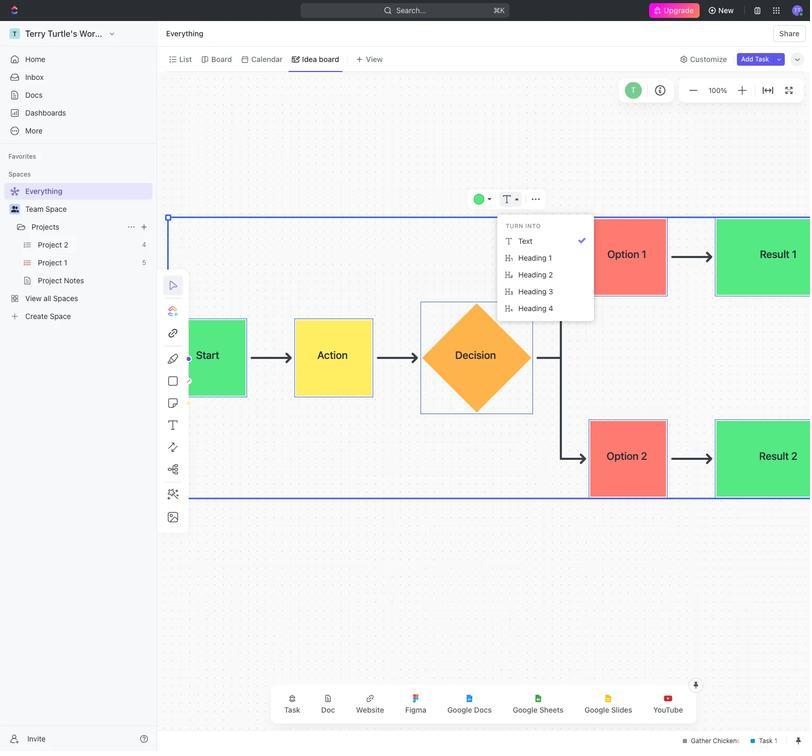 Task type: vqa. For each thing, say whether or not it's contained in the screenshot.
the left Everything LINK
yes



Task type: describe. For each thing, give the bounding box(es) containing it.
project for project notes
[[38, 276, 62, 285]]

project 1
[[38, 258, 67, 267]]

heading 4 button
[[502, 300, 590, 317]]

turn
[[506, 222, 524, 229]]

heading 4
[[519, 304, 554, 313]]

inbox link
[[4, 69, 153, 86]]

everything inside sidebar navigation
[[25, 187, 62, 196]]

google for google docs
[[448, 706, 472, 715]]

1 vertical spatial t
[[632, 86, 636, 94]]

view for view all spaces
[[25, 294, 42, 303]]

google docs
[[448, 706, 492, 715]]

google sheets
[[513, 706, 564, 715]]

customize button
[[677, 52, 731, 67]]

dashboards
[[25, 108, 66, 117]]

idea board
[[302, 54, 339, 63]]

website
[[356, 706, 384, 715]]

100%
[[709, 86, 727, 95]]

invite
[[27, 735, 46, 743]]

1 horizontal spatial everything
[[166, 29, 203, 38]]

view button
[[353, 52, 387, 67]]

terry turtle's workspace
[[25, 29, 123, 38]]

tree inside sidebar navigation
[[4, 183, 153, 325]]

4 inside sidebar navigation
[[142, 241, 146, 249]]

customize
[[691, 54, 727, 63]]

board link
[[209, 52, 232, 67]]

into
[[526, 222, 541, 229]]

favorites button
[[4, 150, 40, 163]]

new button
[[704, 2, 741, 19]]

projects
[[32, 222, 59, 231]]

idea board link
[[300, 52, 339, 67]]

user group image
[[11, 206, 19, 212]]

upgrade
[[665, 6, 695, 15]]

0 vertical spatial spaces
[[8, 170, 31, 178]]

0 vertical spatial everything link
[[164, 27, 206, 40]]

google slides button
[[576, 689, 641, 721]]

sheets
[[540, 706, 564, 715]]

5
[[142, 259, 146, 267]]

team space link
[[25, 201, 150, 218]]

projects link
[[32, 219, 123, 236]]

google slides
[[585, 706, 633, 715]]

turn into
[[506, 222, 541, 229]]

list link
[[177, 52, 192, 67]]

dashboards link
[[4, 105, 153, 122]]

project 1 link
[[38, 255, 138, 271]]

youtube
[[654, 706, 683, 715]]

create space link
[[4, 308, 150, 325]]

docs inside button
[[474, 706, 492, 715]]

project notes link
[[38, 272, 150, 289]]

2 for project 2
[[64, 240, 68, 249]]

all
[[44, 294, 51, 303]]

workspace
[[79, 29, 123, 38]]

doc
[[321, 706, 335, 715]]

slides
[[612, 706, 633, 715]]

t inside sidebar navigation
[[13, 30, 17, 38]]

view for view
[[366, 54, 383, 63]]

google sheets button
[[505, 689, 572, 721]]

google for google sheets
[[513, 706, 538, 715]]

1 for heading 1
[[549, 254, 552, 262]]

share
[[780, 29, 800, 38]]

task button
[[276, 689, 309, 721]]

add task button
[[737, 53, 774, 65]]

tt
[[795, 7, 801, 13]]

docs inside "link"
[[25, 90, 43, 99]]

terry
[[25, 29, 46, 38]]

team
[[25, 205, 44, 214]]



Task type: locate. For each thing, give the bounding box(es) containing it.
heading inside heading 4 button
[[519, 304, 547, 313]]

0 horizontal spatial 4
[[142, 241, 146, 249]]

1 inside button
[[549, 254, 552, 262]]

view left all
[[25, 294, 42, 303]]

heading down heading 2
[[519, 287, 547, 296]]

google docs button
[[439, 689, 500, 721]]

heading down heading 3
[[519, 304, 547, 313]]

1 inside sidebar navigation
[[64, 258, 67, 267]]

turtle's
[[48, 29, 77, 38]]

project up view all spaces
[[38, 276, 62, 285]]

google inside google slides button
[[585, 706, 610, 715]]

heading up heading 2
[[519, 254, 547, 262]]

spaces down favorites button
[[8, 170, 31, 178]]

3 google from the left
[[585, 706, 610, 715]]

heading 1
[[519, 254, 552, 262]]

0 vertical spatial t
[[13, 30, 17, 38]]

everything up list
[[166, 29, 203, 38]]

0 horizontal spatial everything link
[[4, 183, 150, 200]]

0 horizontal spatial 1
[[64, 258, 67, 267]]

1 heading from the top
[[519, 254, 547, 262]]

heading for heading 3
[[519, 287, 547, 296]]

2 heading from the top
[[519, 270, 547, 279]]

space down view all spaces
[[50, 312, 71, 321]]

home
[[25, 55, 45, 64]]

4 heading from the top
[[519, 304, 547, 313]]

1
[[549, 254, 552, 262], [64, 258, 67, 267]]

text
[[519, 237, 533, 246]]

view inside view all spaces link
[[25, 294, 42, 303]]

3 heading from the top
[[519, 287, 547, 296]]

more button
[[4, 123, 153, 139]]

figma
[[405, 706, 427, 715]]

google left slides
[[585, 706, 610, 715]]

youtube button
[[645, 689, 692, 721]]

search...
[[397, 6, 427, 15]]

task inside button
[[756, 55, 770, 63]]

0 horizontal spatial google
[[448, 706, 472, 715]]

view inside view button
[[366, 54, 383, 63]]

project down project 2
[[38, 258, 62, 267]]

1 horizontal spatial view
[[366, 54, 383, 63]]

google inside google sheets button
[[513, 706, 538, 715]]

2 down projects link
[[64, 240, 68, 249]]

everything
[[166, 29, 203, 38], [25, 187, 62, 196]]

docs link
[[4, 87, 153, 104]]

1 vertical spatial everything link
[[4, 183, 150, 200]]

task right "add"
[[756, 55, 770, 63]]

1 up project notes at the top
[[64, 258, 67, 267]]

2 inside button
[[549, 270, 553, 279]]

4 inside button
[[549, 304, 554, 313]]

task
[[756, 55, 770, 63], [284, 706, 300, 715]]

doc button
[[313, 689, 344, 721]]

heading 2 button
[[502, 267, 590, 284]]

task inside button
[[284, 706, 300, 715]]

1 horizontal spatial spaces
[[53, 294, 78, 303]]

2 vertical spatial project
[[38, 276, 62, 285]]

0 horizontal spatial docs
[[25, 90, 43, 99]]

2 google from the left
[[513, 706, 538, 715]]

google left sheets
[[513, 706, 538, 715]]

2 horizontal spatial google
[[585, 706, 610, 715]]

1 horizontal spatial 4
[[549, 304, 554, 313]]

google for google slides
[[585, 706, 610, 715]]

0 horizontal spatial view
[[25, 294, 42, 303]]

2 for heading 2
[[549, 270, 553, 279]]

heading 3 button
[[502, 284, 590, 300]]

4 up 5
[[142, 241, 146, 249]]

0 vertical spatial docs
[[25, 90, 43, 99]]

1 horizontal spatial everything link
[[164, 27, 206, 40]]

project 2 link
[[38, 237, 138, 254]]

terry turtle's workspace, , element
[[9, 28, 20, 39]]

1 vertical spatial docs
[[474, 706, 492, 715]]

3 project from the top
[[38, 276, 62, 285]]

0 vertical spatial project
[[38, 240, 62, 249]]

0 vertical spatial everything
[[166, 29, 203, 38]]

view
[[366, 54, 383, 63], [25, 294, 42, 303]]

0 vertical spatial 4
[[142, 241, 146, 249]]

inbox
[[25, 73, 44, 82]]

google
[[448, 706, 472, 715], [513, 706, 538, 715], [585, 706, 610, 715]]

1 horizontal spatial google
[[513, 706, 538, 715]]

tree containing everything
[[4, 183, 153, 325]]

heading 3
[[519, 287, 553, 296]]

google right figma
[[448, 706, 472, 715]]

everything link up list
[[164, 27, 206, 40]]

space for team space
[[46, 205, 67, 214]]

heading 2
[[519, 270, 553, 279]]

1 horizontal spatial docs
[[474, 706, 492, 715]]

heading inside heading 3 button
[[519, 287, 547, 296]]

1 vertical spatial everything
[[25, 187, 62, 196]]

2 up 3
[[549, 270, 553, 279]]

0 vertical spatial space
[[46, 205, 67, 214]]

calendar link
[[249, 52, 283, 67]]

2 inside tree
[[64, 240, 68, 249]]

space
[[46, 205, 67, 214], [50, 312, 71, 321]]

docs
[[25, 90, 43, 99], [474, 706, 492, 715]]

heading
[[519, 254, 547, 262], [519, 270, 547, 279], [519, 287, 547, 296], [519, 304, 547, 313]]

project for project 1
[[38, 258, 62, 267]]

t
[[13, 30, 17, 38], [632, 86, 636, 94]]

figma button
[[397, 689, 435, 721]]

heading 1 button
[[502, 250, 590, 267]]

0 vertical spatial view
[[366, 54, 383, 63]]

0 horizontal spatial t
[[13, 30, 17, 38]]

1 google from the left
[[448, 706, 472, 715]]

space up projects
[[46, 205, 67, 214]]

0 horizontal spatial task
[[284, 706, 300, 715]]

view button
[[353, 47, 387, 72]]

board
[[319, 54, 339, 63]]

home link
[[4, 51, 153, 68]]

idea
[[302, 54, 317, 63]]

sidebar navigation
[[0, 21, 159, 752]]

3
[[549, 287, 553, 296]]

2
[[64, 240, 68, 249], [549, 270, 553, 279]]

favorites
[[8, 153, 36, 160]]

heading for heading 4
[[519, 304, 547, 313]]

add task
[[742, 55, 770, 63]]

4 down 3
[[549, 304, 554, 313]]

create
[[25, 312, 48, 321]]

more
[[25, 126, 43, 135]]

1 for project 1
[[64, 258, 67, 267]]

everything up "team space"
[[25, 187, 62, 196]]

project up project 1
[[38, 240, 62, 249]]

calendar
[[252, 54, 283, 63]]

0 horizontal spatial 2
[[64, 240, 68, 249]]

text button
[[502, 233, 590, 250]]

⌘k
[[494, 6, 505, 15]]

1 vertical spatial spaces
[[53, 294, 78, 303]]

1 down text button
[[549, 254, 552, 262]]

0 horizontal spatial spaces
[[8, 170, 31, 178]]

1 horizontal spatial task
[[756, 55, 770, 63]]

everything link
[[164, 27, 206, 40], [4, 183, 150, 200]]

create space
[[25, 312, 71, 321]]

list
[[179, 54, 192, 63]]

view all spaces link
[[4, 290, 150, 307]]

view all spaces
[[25, 294, 78, 303]]

1 project from the top
[[38, 240, 62, 249]]

notes
[[64, 276, 84, 285]]

heading down heading 1
[[519, 270, 547, 279]]

new
[[719, 6, 734, 15]]

1 horizontal spatial 1
[[549, 254, 552, 262]]

heading for heading 1
[[519, 254, 547, 262]]

0 vertical spatial task
[[756, 55, 770, 63]]

add
[[742, 55, 754, 63]]

1 horizontal spatial 2
[[549, 270, 553, 279]]

project 2
[[38, 240, 68, 249]]

tree
[[4, 183, 153, 325]]

spaces right all
[[53, 294, 78, 303]]

0 vertical spatial 2
[[64, 240, 68, 249]]

space for create space
[[50, 312, 71, 321]]

100% button
[[707, 84, 730, 97]]

task left doc
[[284, 706, 300, 715]]

tt button
[[790, 2, 806, 19]]

spaces
[[8, 170, 31, 178], [53, 294, 78, 303]]

view right 'board'
[[366, 54, 383, 63]]

team space
[[25, 205, 67, 214]]

google inside google docs button
[[448, 706, 472, 715]]

1 vertical spatial task
[[284, 706, 300, 715]]

1 vertical spatial 4
[[549, 304, 554, 313]]

upgrade link
[[650, 3, 700, 18]]

0 horizontal spatial everything
[[25, 187, 62, 196]]

project for project 2
[[38, 240, 62, 249]]

website button
[[348, 689, 393, 721]]

board
[[211, 54, 232, 63]]

everything link up team space link
[[4, 183, 150, 200]]

1 vertical spatial project
[[38, 258, 62, 267]]

space inside "link"
[[50, 312, 71, 321]]

1 vertical spatial space
[[50, 312, 71, 321]]

1 vertical spatial 2
[[549, 270, 553, 279]]

share button
[[774, 25, 806, 42]]

2 project from the top
[[38, 258, 62, 267]]

project notes
[[38, 276, 84, 285]]

4
[[142, 241, 146, 249], [549, 304, 554, 313]]

heading for heading 2
[[519, 270, 547, 279]]

1 horizontal spatial t
[[632, 86, 636, 94]]

1 vertical spatial view
[[25, 294, 42, 303]]



